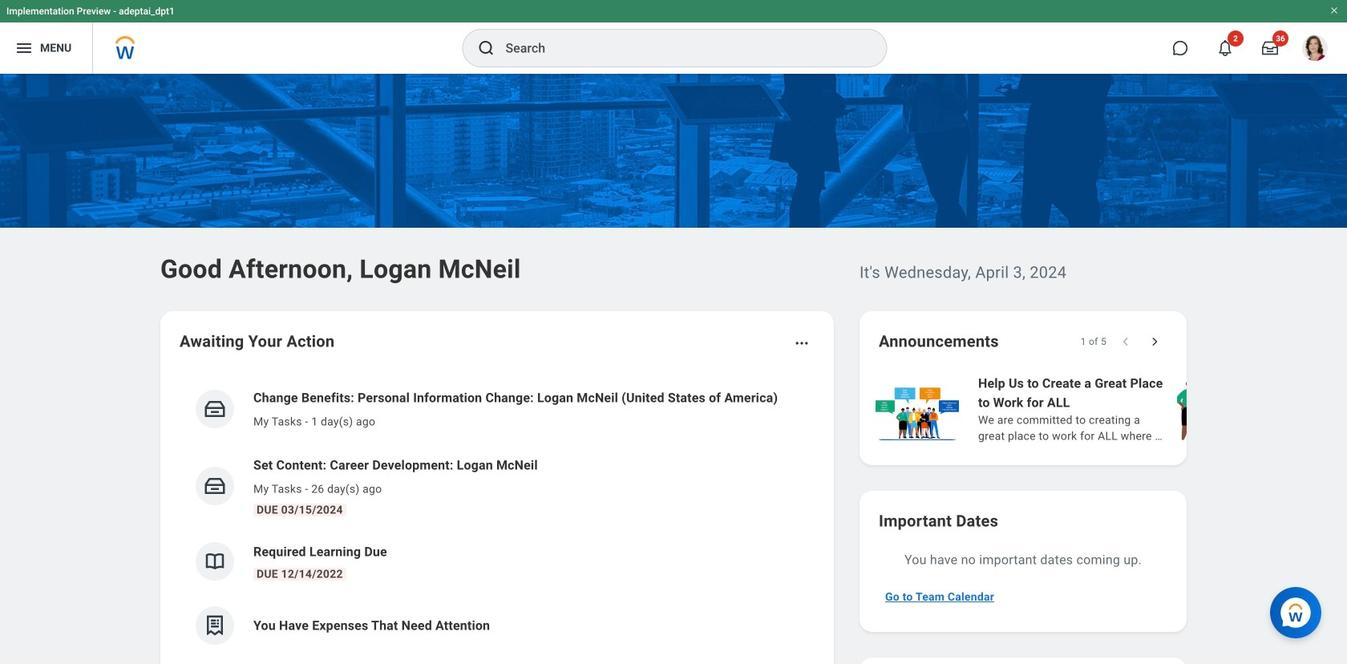 Task type: locate. For each thing, give the bounding box(es) containing it.
main content
[[0, 74, 1348, 664]]

chevron left small image
[[1118, 334, 1134, 350]]

chevron right small image
[[1147, 334, 1163, 350]]

justify image
[[14, 39, 34, 58]]

banner
[[0, 0, 1348, 74]]

2 inbox image from the top
[[203, 474, 227, 498]]

0 vertical spatial inbox image
[[203, 397, 227, 421]]

inbox image
[[203, 397, 227, 421], [203, 474, 227, 498]]

1 vertical spatial inbox image
[[203, 474, 227, 498]]

list
[[873, 372, 1348, 446], [180, 375, 815, 658]]

status
[[1081, 335, 1107, 348]]

related actions image
[[794, 335, 810, 351]]

1 inbox image from the top
[[203, 397, 227, 421]]

notifications large image
[[1218, 40, 1234, 56]]

dashboard expenses image
[[203, 614, 227, 638]]



Task type: describe. For each thing, give the bounding box(es) containing it.
close environment banner image
[[1330, 6, 1340, 15]]

Search Workday  search field
[[506, 30, 854, 66]]

book open image
[[203, 549, 227, 573]]

profile logan mcneil image
[[1303, 35, 1328, 64]]

search image
[[477, 39, 496, 58]]

0 horizontal spatial list
[[180, 375, 815, 658]]

1 horizontal spatial list
[[873, 372, 1348, 446]]

inbox large image
[[1262, 40, 1279, 56]]



Task type: vqa. For each thing, say whether or not it's contained in the screenshot.
RELATED ACTIONS Icon
yes



